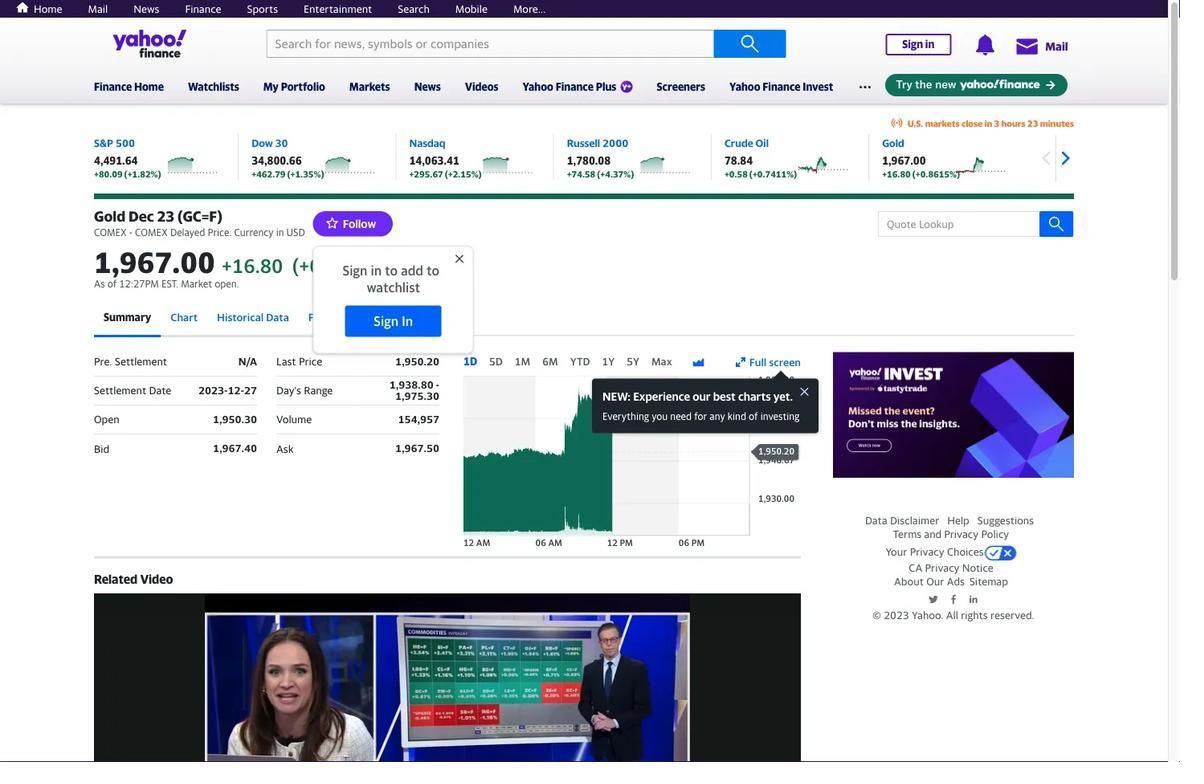 Task type: describe. For each thing, give the bounding box(es) containing it.
6m
[[542, 355, 558, 367]]

0 horizontal spatial mail
[[88, 2, 108, 15]]

follow on linkedin image
[[968, 594, 979, 605]]

0 horizontal spatial search image
[[740, 34, 759, 53]]

data inside historical data link
[[266, 311, 289, 323]]

privacy policy link
[[944, 528, 1009, 541]]

gold for dec
[[94, 208, 125, 225]]

u.s.
[[907, 118, 923, 129]]

gold 1,967.00 +16.80 (+0.8615%)
[[882, 137, 960, 179]]

1,780.08
[[567, 154, 611, 167]]

gold for 1,967.00
[[882, 137, 904, 149]]

open
[[94, 413, 119, 426]]

(gc=f)
[[178, 208, 222, 225]]

volume
[[276, 413, 312, 426]]

finance up s&p 500 link on the top left of page
[[94, 80, 132, 93]]

nasdaq
[[409, 137, 445, 149]]

dow 30 link
[[252, 137, 288, 149]]

1,938.80
[[389, 379, 434, 391]]

new:
[[602, 390, 631, 403]]

gold dec 23 (gc=f) comex - comex delayed price. currency in usd
[[94, 208, 305, 238]]

terms link
[[893, 528, 922, 541]]

watchlists
[[188, 80, 239, 93]]

delayed
[[170, 226, 205, 238]]

(+1.82%)
[[124, 169, 161, 179]]

terms
[[893, 528, 922, 541]]

videos link
[[465, 70, 498, 100]]

3
[[994, 118, 1000, 129]]

section containing data disclaimer
[[833, 352, 1074, 631]]

in inside sign in to add to watchlist
[[371, 263, 382, 278]]

(+0.86%)
[[292, 254, 372, 277]]

2 to from the left
[[427, 263, 439, 278]]

1d button
[[463, 355, 477, 367]]

crude oil 78.84 +0.58 (+0.7411%)
[[724, 137, 797, 179]]

premium yahoo finance logo image
[[620, 81, 633, 93]]

ytd
[[570, 355, 590, 367]]

(+1.35%)
[[287, 169, 324, 179]]

yahoo.
[[912, 609, 943, 621]]

your
[[886, 546, 907, 558]]

russell 2000 link
[[567, 137, 628, 149]]

need
[[670, 411, 692, 422]]

ca
[[909, 562, 922, 574]]

max button
[[651, 355, 672, 367]]

(+0.8615%)
[[912, 169, 960, 179]]

+295.67
[[409, 169, 443, 179]]

finance inside "link"
[[556, 80, 594, 93]]

next image
[[1053, 146, 1077, 170]]

sign for sign in to add to watchlist
[[343, 263, 367, 278]]

©
[[873, 609, 881, 621]]

14,063.41
[[409, 154, 459, 167]]

usd
[[286, 226, 305, 238]]

previous image
[[1034, 146, 1058, 170]]

chart type image
[[692, 356, 705, 369]]

rights
[[961, 609, 988, 621]]

finance left sports
[[185, 2, 221, 15]]

0 vertical spatial news link
[[134, 2, 159, 15]]

choices
[[947, 546, 984, 558]]

yahoo for yahoo finance invest
[[729, 80, 760, 93]]

max
[[651, 355, 672, 367]]

sign in
[[374, 313, 413, 329]]

privacy inside data disclaimer help suggestions terms and privacy policy
[[944, 528, 978, 541]]

futures
[[308, 311, 345, 323]]

open.
[[215, 278, 239, 290]]

last price
[[276, 355, 322, 368]]

nasdaq link
[[409, 137, 445, 149]]

23 inside "gold dec 23 (gc=f) comex - comex delayed price. currency in usd"
[[157, 208, 174, 225]]

follow
[[343, 217, 376, 231]]

1 vertical spatial mail link
[[1015, 31, 1068, 60]]

in inside "gold dec 23 (gc=f) comex - comex delayed price. currency in usd"
[[276, 226, 284, 238]]

chart
[[171, 311, 198, 323]]

full
[[749, 356, 766, 368]]

finance link
[[185, 2, 221, 15]]

nasdaq 14,063.41 +295.67 (+2.15%)
[[409, 137, 482, 179]]

and
[[924, 528, 942, 541]]

1,975.30
[[395, 390, 439, 402]]

help
[[947, 515, 969, 527]]

sign in to add to watchlist
[[343, 263, 439, 295]]

currency
[[234, 226, 274, 238]]

settlement date
[[94, 384, 171, 397]]

sign in link
[[885, 34, 951, 55]]

home inside finance home link
[[134, 80, 164, 93]]

4,491.64
[[94, 154, 138, 167]]

video
[[140, 572, 173, 586]]

crude
[[724, 137, 753, 149]]

my
[[263, 80, 279, 93]]

price.
[[208, 226, 232, 238]]

close
[[961, 118, 983, 129]]

everything
[[602, 411, 649, 422]]

sign in link
[[345, 306, 442, 337]]

1y
[[602, 355, 615, 367]]

yahoo finance invest
[[729, 80, 833, 93]]

charts
[[738, 390, 771, 403]]

screeners link
[[657, 70, 705, 100]]

crude oil link
[[724, 137, 769, 149]]

ytd button
[[570, 355, 590, 367]]

mobile
[[455, 2, 488, 15]]

yahoo finance plus link
[[523, 70, 633, 104]]

in
[[402, 313, 413, 329]]

videos
[[465, 80, 498, 93]]

more... link
[[513, 2, 546, 15]]



Task type: vqa. For each thing, say whether or not it's contained in the screenshot.


Task type: locate. For each thing, give the bounding box(es) containing it.
entertainment link
[[304, 2, 372, 15]]

oil
[[756, 137, 769, 149]]

finance left the invest on the top right
[[763, 80, 800, 93]]

full screen
[[749, 356, 801, 368]]

privacy down and on the bottom right of page
[[910, 546, 944, 558]]

1 vertical spatial data
[[865, 515, 887, 527]]

1,950.20
[[395, 355, 439, 368]]

1 vertical spatial -
[[436, 379, 439, 391]]

(+0.7411%)
[[749, 169, 797, 179]]

1 horizontal spatial mail
[[1045, 40, 1068, 53]]

yahoo inside "link"
[[523, 80, 553, 93]]

sign for sign in
[[902, 38, 923, 51]]

0 horizontal spatial news
[[134, 2, 159, 15]]

follow on twitter image
[[928, 594, 939, 605]]

34,800.66
[[252, 154, 302, 167]]

1,967.50
[[395, 442, 439, 455]]

ca privacy notice link
[[909, 562, 993, 574]]

5y
[[627, 355, 639, 367]]

0 horizontal spatial 1,967.00
[[94, 245, 215, 279]]

news left finance 'link'
[[134, 2, 159, 15]]

all
[[946, 609, 958, 621]]

1 horizontal spatial sign
[[374, 313, 399, 329]]

search image up yahoo finance invest link
[[740, 34, 759, 53]]

comex up as
[[94, 226, 127, 238]]

+16.80 down gold 'link'
[[882, 169, 911, 179]]

0 horizontal spatial gold
[[94, 208, 125, 225]]

follow on facebook image
[[948, 594, 959, 605]]

of
[[107, 278, 117, 290], [749, 411, 758, 422]]

of right as
[[107, 278, 117, 290]]

mail right notifications image on the right top
[[1045, 40, 1068, 53]]

summary link
[[94, 300, 161, 337]]

1 horizontal spatial +16.80
[[882, 169, 911, 179]]

5d button
[[489, 355, 503, 367]]

- inside "1,938.80 - 1,975.30"
[[436, 379, 439, 391]]

in left notifications image on the right top
[[925, 38, 934, 51]]

gold inside "gold dec 23 (gc=f) comex - comex delayed price. currency in usd"
[[94, 208, 125, 225]]

2000
[[603, 137, 628, 149]]

historical data link
[[207, 300, 299, 337]]

1,967.00 inside gold 1,967.00 +16.80 (+0.8615%)
[[882, 154, 926, 167]]

1,967.00 down delayed on the left top of the page
[[94, 245, 215, 279]]

1,967.00 +16.80
[[94, 245, 283, 279]]

to right add
[[427, 263, 439, 278]]

0 vertical spatial gold
[[882, 137, 904, 149]]

sign left notifications image on the right top
[[902, 38, 923, 51]]

sign inside sign in to add to watchlist
[[343, 263, 367, 278]]

settlement down pre. settlement
[[94, 384, 146, 397]]

kind
[[728, 411, 746, 422]]

player iframe element
[[94, 594, 801, 762]]

to up watchlist
[[385, 263, 398, 278]]

trendarea chart of gc=f image
[[463, 376, 801, 548]]

- down dec
[[129, 226, 132, 238]]

0 horizontal spatial news link
[[134, 2, 159, 15]]

about our ads link
[[894, 575, 965, 588]]

last
[[276, 355, 296, 368]]

disclaimer
[[890, 515, 939, 527]]

of inside (+0.86%) as of  12:27pm est. market open.
[[107, 278, 117, 290]]

news link left videos link
[[414, 70, 441, 100]]

of inside new: experience our best charts yet. everything you need for any kind of investing
[[749, 411, 758, 422]]

78.84
[[724, 154, 753, 167]]

0 vertical spatial of
[[107, 278, 117, 290]]

1,950.30
[[213, 413, 257, 426]]

0 horizontal spatial to
[[385, 263, 398, 278]]

comex down dec
[[135, 226, 168, 238]]

markets link
[[349, 70, 390, 100]]

500
[[116, 137, 135, 149]]

1,938.80 - 1,975.30
[[389, 379, 439, 402]]

n/a
[[238, 355, 257, 368]]

1 vertical spatial +16.80
[[222, 254, 283, 277]]

sports
[[247, 2, 278, 15]]

1 vertical spatial sign
[[343, 263, 367, 278]]

1 horizontal spatial yahoo
[[729, 80, 760, 93]]

0 horizontal spatial +16.80
[[222, 254, 283, 277]]

you
[[652, 411, 668, 422]]

yahoo
[[523, 80, 553, 93], [729, 80, 760, 93]]

tab list containing 1d
[[463, 355, 680, 368]]

investing
[[760, 411, 800, 422]]

entertainment
[[304, 2, 372, 15]]

1 vertical spatial 1,967.00
[[94, 245, 215, 279]]

yahoo up crude oil link
[[729, 80, 760, 93]]

0 vertical spatial news
[[134, 2, 159, 15]]

0 horizontal spatial -
[[129, 226, 132, 238]]

privacy inside the ca privacy notice about our ads sitemap
[[925, 562, 959, 574]]

1 vertical spatial 23
[[157, 208, 174, 225]]

news left videos in the left top of the page
[[414, 80, 441, 93]]

section
[[833, 352, 1074, 631]]

your privacy choices link
[[886, 545, 1017, 561]]

2 vertical spatial privacy
[[925, 562, 959, 574]]

close image
[[797, 384, 811, 399]]

invest
[[803, 80, 833, 93]]

ask
[[276, 442, 294, 455]]

© 2023 yahoo. all rights reserved.
[[873, 609, 1034, 621]]

privacy for notice
[[925, 562, 959, 574]]

1 horizontal spatial to
[[427, 263, 439, 278]]

1 vertical spatial tab list
[[463, 355, 680, 368]]

tab list containing summary
[[94, 300, 1074, 337]]

0 vertical spatial mail
[[88, 2, 108, 15]]

as
[[94, 278, 105, 290]]

0 vertical spatial settlement
[[115, 355, 167, 368]]

1y button
[[602, 355, 615, 367]]

in left 3
[[984, 118, 992, 129]]

1 comex from the left
[[94, 226, 127, 238]]

+462.79
[[252, 169, 286, 179]]

1,967.00 down gold 'link'
[[882, 154, 926, 167]]

0 vertical spatial mail link
[[88, 2, 108, 15]]

ads
[[947, 575, 965, 588]]

1m
[[515, 355, 530, 367]]

yahoo right videos in the left top of the page
[[523, 80, 553, 93]]

price
[[299, 355, 322, 368]]

sign left in
[[374, 313, 399, 329]]

notice
[[962, 562, 993, 574]]

home inside home link
[[34, 2, 62, 15]]

5d
[[489, 355, 503, 367]]

1 to from the left
[[385, 263, 398, 278]]

data disclaimer link
[[865, 515, 939, 527]]

day's range
[[276, 384, 333, 397]]

markets
[[349, 80, 390, 93]]

- inside "gold dec 23 (gc=f) comex - comex delayed price. currency in usd"
[[129, 226, 132, 238]]

1 vertical spatial of
[[749, 411, 758, 422]]

of right kind
[[749, 411, 758, 422]]

1 horizontal spatial of
[[749, 411, 758, 422]]

sign in
[[902, 38, 934, 51]]

Quote Lookup text field
[[878, 211, 1074, 237]]

missed the event? image
[[833, 352, 1074, 478]]

Search for news, symbols or companies text field
[[266, 30, 714, 58]]

0 vertical spatial sign
[[902, 38, 923, 51]]

1 horizontal spatial -
[[436, 379, 439, 391]]

search link
[[398, 2, 430, 15]]

1 horizontal spatial comex
[[135, 226, 168, 238]]

0 horizontal spatial home
[[34, 2, 62, 15]]

2023
[[884, 609, 909, 621]]

pre. settlement
[[94, 355, 167, 368]]

russell 2000 1,780.08 +74.58 (+4.37%)
[[567, 137, 634, 179]]

0 horizontal spatial data
[[266, 311, 289, 323]]

for
[[694, 411, 707, 422]]

0 vertical spatial tab list
[[94, 300, 1074, 337]]

privacy for choices
[[910, 546, 944, 558]]

+16.80 inside 1,967.00 +16.80
[[222, 254, 283, 277]]

2 horizontal spatial sign
[[902, 38, 923, 51]]

2 vertical spatial sign
[[374, 313, 399, 329]]

0 horizontal spatial comex
[[94, 226, 127, 238]]

0 vertical spatial data
[[266, 311, 289, 323]]

mail link right notifications image on the right top
[[1015, 31, 1068, 60]]

notifications image
[[975, 35, 995, 55]]

(+0.86%) as of  12:27pm est. market open.
[[94, 254, 372, 290]]

hours
[[1001, 118, 1026, 129]]

1 vertical spatial settlement
[[94, 384, 146, 397]]

screen
[[769, 356, 801, 368]]

1,967.40
[[213, 442, 257, 455]]

add
[[401, 263, 423, 278]]

1 horizontal spatial mail link
[[1015, 31, 1068, 60]]

23 right hours
[[1027, 118, 1038, 129]]

1 vertical spatial search image
[[1048, 216, 1064, 232]]

suggestions link
[[977, 515, 1034, 527]]

mail link right home link
[[88, 2, 108, 15]]

market
[[181, 278, 212, 290]]

your privacy choices
[[886, 546, 984, 558]]

23 right dec
[[157, 208, 174, 225]]

yahoo for yahoo finance plus
[[523, 80, 553, 93]]

day's
[[276, 384, 301, 397]]

23
[[1027, 118, 1038, 129], [157, 208, 174, 225]]

search image
[[740, 34, 759, 53], [1048, 216, 1064, 232]]

1 horizontal spatial 23
[[1027, 118, 1038, 129]]

privacy up our
[[925, 562, 959, 574]]

1 horizontal spatial home
[[134, 80, 164, 93]]

tab list
[[94, 300, 1074, 337], [463, 355, 680, 368]]

our
[[926, 575, 944, 588]]

+16.80 inside gold 1,967.00 +16.80 (+0.8615%)
[[882, 169, 911, 179]]

2 yahoo from the left
[[729, 80, 760, 93]]

1 yahoo from the left
[[523, 80, 553, 93]]

finance home
[[94, 80, 164, 93]]

1 vertical spatial home
[[134, 80, 164, 93]]

+16.80 up open. at the top of page
[[222, 254, 283, 277]]

related video
[[94, 572, 173, 586]]

1 horizontal spatial news
[[414, 80, 441, 93]]

0 vertical spatial 1,967.00
[[882, 154, 926, 167]]

yahoo finance plus
[[523, 80, 616, 93]]

0 vertical spatial search image
[[740, 34, 759, 53]]

portfolio
[[281, 80, 325, 93]]

gold inside gold 1,967.00 +16.80 (+0.8615%)
[[882, 137, 904, 149]]

1 vertical spatial privacy
[[910, 546, 944, 558]]

experience
[[633, 390, 690, 403]]

try the new yahoo finance image
[[885, 74, 1068, 96]]

privacy down help link
[[944, 528, 978, 541]]

- right 1,938.80
[[436, 379, 439, 391]]

news link left finance 'link'
[[134, 2, 159, 15]]

search image down next 'icon' at the right of page
[[1048, 216, 1064, 232]]

0 vertical spatial -
[[129, 226, 132, 238]]

sign for sign in
[[374, 313, 399, 329]]

in left usd
[[276, 226, 284, 238]]

0 horizontal spatial yahoo
[[523, 80, 553, 93]]

1 vertical spatial news link
[[414, 70, 441, 100]]

more...
[[513, 2, 546, 15]]

0 vertical spatial home
[[34, 2, 62, 15]]

0 vertical spatial +16.80
[[882, 169, 911, 179]]

data inside data disclaimer help suggestions terms and privacy policy
[[865, 515, 887, 527]]

in up watchlist
[[371, 263, 382, 278]]

27
[[244, 384, 257, 397]]

mail right home link
[[88, 2, 108, 15]]

0 vertical spatial privacy
[[944, 528, 978, 541]]

0 horizontal spatial 23
[[157, 208, 174, 225]]

sign up watchlist
[[343, 263, 367, 278]]

0 horizontal spatial of
[[107, 278, 117, 290]]

data up your
[[865, 515, 887, 527]]

settlement up 'settlement date'
[[115, 355, 167, 368]]

finance left the plus
[[556, 80, 594, 93]]

1 horizontal spatial news link
[[414, 70, 441, 100]]

(+4.37%)
[[597, 169, 634, 179]]

2 comex from the left
[[135, 226, 168, 238]]

1 horizontal spatial 1,967.00
[[882, 154, 926, 167]]

s&p 500 link
[[94, 137, 135, 149]]

1 vertical spatial gold
[[94, 208, 125, 225]]

1 vertical spatial mail
[[1045, 40, 1068, 53]]

search
[[398, 2, 430, 15]]

1 horizontal spatial search image
[[1048, 216, 1064, 232]]

close image
[[452, 251, 466, 266]]

0 horizontal spatial sign
[[343, 263, 367, 278]]

12-
[[228, 384, 244, 397]]

screeners
[[657, 80, 705, 93]]

data right historical
[[266, 311, 289, 323]]

1 horizontal spatial data
[[865, 515, 887, 527]]

0 horizontal spatial mail link
[[88, 2, 108, 15]]

markets
[[925, 118, 960, 129]]

yet.
[[773, 390, 793, 403]]

-
[[129, 226, 132, 238], [436, 379, 439, 391]]

sitemap
[[969, 575, 1008, 588]]

0 vertical spatial 23
[[1027, 118, 1038, 129]]

our
[[693, 390, 711, 403]]

about
[[894, 575, 924, 588]]

1 vertical spatial news
[[414, 80, 441, 93]]

1 horizontal spatial gold
[[882, 137, 904, 149]]



